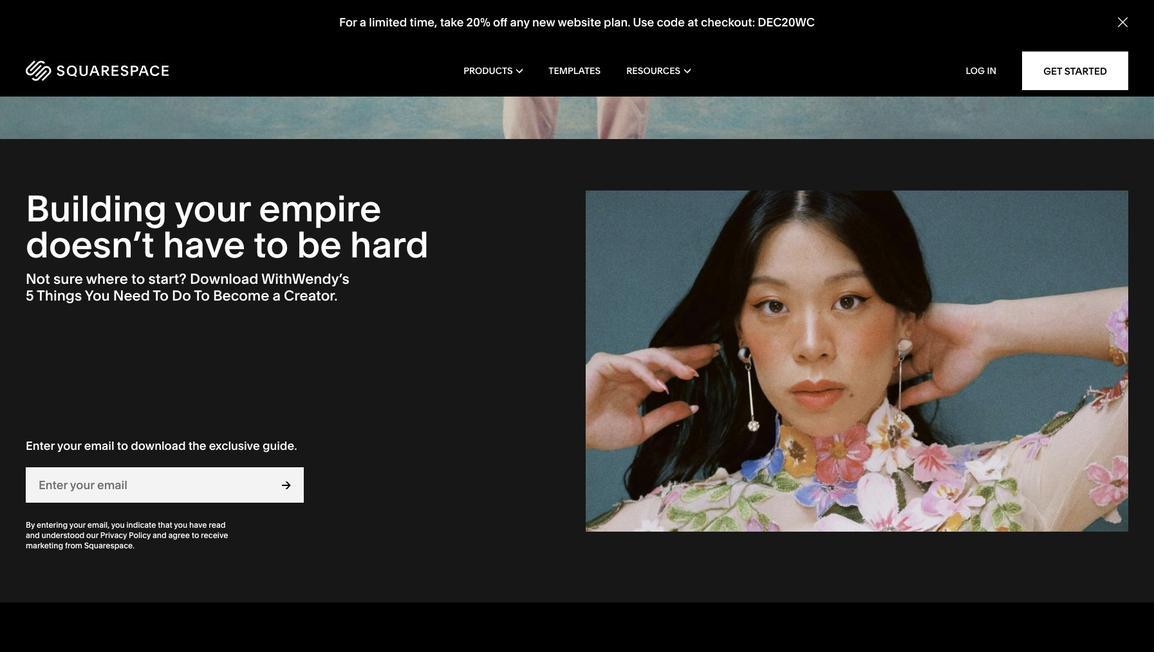 Task type: describe. For each thing, give the bounding box(es) containing it.
resources
[[627, 65, 681, 77]]

do
[[172, 287, 191, 305]]

agree
[[168, 531, 190, 540]]

templates link
[[549, 45, 601, 97]]

to left be
[[254, 223, 288, 267]]

for a limited time, take 20% off any new website plan. use code at checkout: dec20wc
[[339, 15, 815, 30]]

the
[[188, 439, 206, 453]]

2 to from the left
[[194, 287, 210, 305]]

download
[[131, 439, 186, 453]]

withwendy's
[[261, 270, 349, 288]]

building
[[26, 187, 167, 230]]

have inside building your empire doesn't have to be hard not sure where to start? download withwendy's 5 things you need to do to become a creator.
[[163, 223, 245, 267]]

to right email on the left of page
[[117, 439, 128, 453]]

sure
[[53, 270, 83, 288]]

Enter your email email field
[[26, 467, 269, 503]]

code
[[657, 15, 685, 30]]

doesn't
[[26, 223, 154, 267]]

log             in
[[966, 65, 997, 77]]

products
[[464, 65, 513, 77]]

use
[[633, 15, 654, 30]]

creator.
[[284, 287, 338, 305]]

understood
[[42, 531, 85, 540]]

email,
[[87, 520, 110, 530]]

1 to from the left
[[153, 287, 169, 305]]

get started link
[[1023, 52, 1129, 90]]

2 and from the left
[[153, 531, 167, 540]]

download
[[190, 270, 258, 288]]

building your empire doesn't have to be hard not sure where to start? download withwendy's 5 things you need to do to become a creator.
[[26, 187, 429, 305]]

your for enter
[[57, 439, 81, 453]]

be
[[297, 223, 342, 267]]

that
[[158, 520, 172, 530]]

not
[[26, 270, 50, 288]]

get
[[1044, 65, 1063, 77]]

empire
[[259, 187, 381, 230]]

start?
[[148, 270, 187, 288]]

entering
[[37, 520, 68, 530]]

enter your email to download the exclusive guide.
[[26, 439, 297, 453]]

log             in link
[[966, 65, 997, 77]]

log
[[966, 65, 985, 77]]



Task type: locate. For each thing, give the bounding box(es) containing it.
indicate
[[126, 520, 156, 530]]

2 you from the left
[[174, 520, 187, 530]]

become
[[213, 287, 269, 305]]

1 horizontal spatial and
[[153, 531, 167, 540]]

and down the by
[[26, 531, 40, 540]]

for
[[339, 15, 357, 30]]

0 vertical spatial have
[[163, 223, 245, 267]]

email
[[84, 439, 114, 453]]

1 horizontal spatial a
[[360, 15, 366, 30]]

by
[[26, 520, 35, 530]]

limited
[[369, 15, 407, 30]]

have inside the by entering your email, you indicate that you have read and understood our privacy policy and agree to receive marketing from squarespace.
[[189, 520, 207, 530]]

exclusive
[[209, 439, 260, 453]]

and
[[26, 531, 40, 540], [153, 531, 167, 540]]

dec20wc
[[758, 15, 815, 30]]

privacy
[[100, 531, 127, 540]]

you up agree
[[174, 520, 187, 530]]

have
[[163, 223, 245, 267], [189, 520, 207, 530]]

to inside the by entering your email, you indicate that you have read and understood our privacy policy and agree to receive marketing from squarespace.
[[192, 531, 199, 540]]

to left do
[[153, 287, 169, 305]]

your inside the by entering your email, you indicate that you have read and understood our privacy policy and agree to receive marketing from squarespace.
[[69, 520, 86, 530]]

plan.
[[604, 15, 631, 30]]

any
[[510, 15, 530, 30]]

guide.
[[263, 439, 297, 453]]

1 vertical spatial have
[[189, 520, 207, 530]]

squarespace logo image
[[26, 61, 169, 81]]

off
[[493, 15, 508, 30]]

to right agree
[[192, 531, 199, 540]]

checkout:
[[701, 15, 755, 30]]

started
[[1065, 65, 1107, 77]]

time,
[[410, 15, 438, 30]]

have left the read
[[189, 520, 207, 530]]

where
[[86, 270, 128, 288]]

enter
[[26, 439, 55, 453]]

a
[[360, 15, 366, 30], [273, 287, 281, 305]]

a inside building your empire doesn't have to be hard not sure where to start? download withwendy's 5 things you need to do to become a creator.
[[273, 287, 281, 305]]

0 horizontal spatial a
[[273, 287, 281, 305]]

products button
[[464, 45, 523, 97]]

0 vertical spatial a
[[360, 15, 366, 30]]

in
[[987, 65, 997, 77]]

templates
[[549, 65, 601, 77]]

from
[[65, 541, 82, 550]]

withwendy in frame image
[[586, 191, 1129, 532]]

to right do
[[194, 287, 210, 305]]

website
[[558, 15, 601, 30]]

policy
[[129, 531, 151, 540]]

your
[[175, 187, 250, 230], [57, 439, 81, 453], [69, 520, 86, 530]]

new
[[532, 15, 555, 30]]

None submit
[[269, 467, 304, 503]]

2 vertical spatial your
[[69, 520, 86, 530]]

20%
[[467, 15, 491, 30]]

a right 'for'
[[360, 15, 366, 30]]

1 you from the left
[[111, 520, 125, 530]]

5
[[26, 287, 34, 305]]

by entering your email, you indicate that you have read and understood our privacy policy and agree to receive marketing from squarespace.
[[26, 520, 228, 550]]

you
[[85, 287, 110, 305]]

to
[[254, 223, 288, 267], [131, 270, 145, 288], [117, 439, 128, 453], [192, 531, 199, 540]]

to left start?
[[131, 270, 145, 288]]

resources button
[[627, 45, 691, 97]]

receive
[[201, 531, 228, 540]]

a left the "creator."
[[273, 287, 281, 305]]

1 horizontal spatial you
[[174, 520, 187, 530]]

you up the privacy
[[111, 520, 125, 530]]

to
[[153, 287, 169, 305], [194, 287, 210, 305]]

read
[[209, 520, 226, 530]]

squarespace.
[[84, 541, 135, 550]]

take
[[440, 15, 464, 30]]

have up download
[[163, 223, 245, 267]]

need
[[113, 287, 150, 305]]

1 vertical spatial your
[[57, 439, 81, 453]]

marketing
[[26, 541, 63, 550]]

your inside building your empire doesn't have to be hard not sure where to start? download withwendy's 5 things you need to do to become a creator.
[[175, 187, 250, 230]]

your for building
[[175, 187, 250, 230]]

1 horizontal spatial to
[[194, 287, 210, 305]]

0 vertical spatial your
[[175, 187, 250, 230]]

get started
[[1044, 65, 1107, 77]]

1 and from the left
[[26, 531, 40, 540]]

1 vertical spatial a
[[273, 287, 281, 305]]

things
[[37, 287, 82, 305]]

hard
[[350, 223, 429, 267]]

you
[[111, 520, 125, 530], [174, 520, 187, 530]]

0 horizontal spatial you
[[111, 520, 125, 530]]

0 horizontal spatial and
[[26, 531, 40, 540]]

at
[[688, 15, 698, 30]]

and down that
[[153, 531, 167, 540]]

our
[[86, 531, 99, 540]]

squarespace logo link
[[26, 61, 246, 81]]

0 horizontal spatial to
[[153, 287, 169, 305]]



Task type: vqa. For each thing, say whether or not it's contained in the screenshot.
ADD COLTON TO YOUR FAVORITES LIST Image
no



